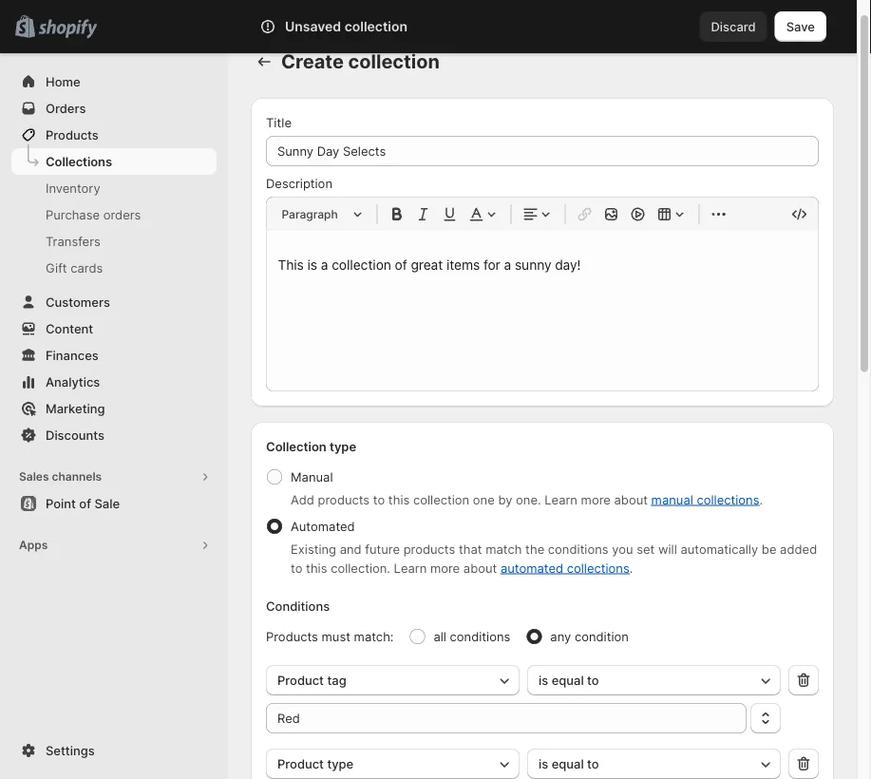 Task type: describe. For each thing, give the bounding box(es) containing it.
orders link
[[11, 95, 217, 122]]

match
[[486, 542, 522, 557]]

analytics link
[[11, 369, 217, 395]]

automated
[[501, 561, 564, 576]]

automated collections .
[[501, 561, 633, 576]]

this inside existing and future products that match the conditions you set will automatically be added to this collection. learn more about
[[306, 561, 328, 576]]

paragraph
[[282, 207, 338, 221]]

will
[[659, 542, 678, 557]]

products inside existing and future products that match the conditions you set will automatically be added to this collection. learn more about
[[404, 542, 456, 557]]

home
[[46, 74, 80, 89]]

conditions
[[266, 599, 330, 614]]

analytics
[[46, 375, 100, 389]]

existing and future products that match the conditions you set will automatically be added to this collection. learn more about
[[291, 542, 818, 576]]

purchase orders link
[[11, 202, 217, 228]]

sales
[[19, 470, 49, 484]]

product type button
[[266, 749, 520, 780]]

unsaved
[[285, 19, 341, 35]]

collection
[[266, 439, 327, 454]]

added
[[781, 542, 818, 557]]

discard
[[712, 19, 756, 34]]

orders
[[46, 101, 86, 116]]

collections
[[46, 154, 112, 169]]

create
[[281, 50, 344, 73]]

conditions inside existing and future products that match the conditions you set will automatically be added to this collection. learn more about
[[548, 542, 609, 557]]

is equal to for product tag
[[539, 673, 600, 688]]

discard button
[[700, 11, 768, 42]]

settings link
[[11, 738, 217, 764]]

purchase orders
[[46, 207, 141, 222]]

0 horizontal spatial .
[[630, 561, 633, 576]]

1 horizontal spatial .
[[760, 492, 763, 507]]

point of sale
[[46, 496, 120, 511]]

1 horizontal spatial collections
[[697, 492, 760, 507]]

finances
[[46, 348, 99, 363]]

unsaved collection
[[285, 19, 408, 35]]

of
[[79, 496, 91, 511]]

collection for unsaved collection
[[345, 19, 408, 35]]

inventory link
[[11, 175, 217, 202]]

and
[[340, 542, 362, 557]]

set
[[637, 542, 655, 557]]

customers link
[[11, 289, 217, 316]]

manual
[[291, 470, 333, 484]]

is for product type
[[539, 757, 549, 771]]

is for product tag
[[539, 673, 549, 688]]

any
[[551, 629, 572, 644]]

one
[[473, 492, 495, 507]]

collections link
[[11, 148, 217, 175]]

cards
[[71, 260, 103, 275]]

apps
[[19, 539, 48, 552]]

1 horizontal spatial learn
[[545, 492, 578, 507]]

any condition
[[551, 629, 629, 644]]

paragraph button
[[274, 203, 369, 226]]

about inside existing and future products that match the conditions you set will automatically be added to this collection. learn more about
[[464, 561, 497, 576]]

more inside existing and future products that match the conditions you set will automatically be added to this collection. learn more about
[[431, 561, 460, 576]]

create collection
[[281, 50, 440, 73]]

condition
[[575, 629, 629, 644]]

search
[[259, 19, 300, 34]]

transfers link
[[11, 228, 217, 255]]

2 vertical spatial collection
[[414, 492, 470, 507]]

content
[[46, 321, 93, 336]]

one.
[[516, 492, 542, 507]]

discounts link
[[11, 422, 217, 449]]

title
[[266, 115, 292, 130]]

must
[[322, 629, 351, 644]]

equal for type
[[552, 757, 584, 771]]

0 horizontal spatial collections
[[567, 561, 630, 576]]

learn inside existing and future products that match the conditions you set will automatically be added to this collection. learn more about
[[394, 561, 427, 576]]

content link
[[11, 316, 217, 342]]

gift cards
[[46, 260, 103, 275]]

manual collections link
[[652, 492, 760, 507]]

point of sale button
[[0, 491, 228, 517]]

match:
[[354, 629, 394, 644]]

product type
[[278, 757, 354, 771]]

existing
[[291, 542, 337, 557]]



Task type: locate. For each thing, give the bounding box(es) containing it.
is equal to for product type
[[539, 757, 600, 771]]

0 vertical spatial equal
[[552, 673, 584, 688]]

about
[[615, 492, 648, 507], [464, 561, 497, 576]]

2 equal from the top
[[552, 757, 584, 771]]

is
[[539, 673, 549, 688], [539, 757, 549, 771]]

0 vertical spatial product
[[278, 673, 324, 688]]

point
[[46, 496, 76, 511]]

finances link
[[11, 342, 217, 369]]

equal for tag
[[552, 673, 584, 688]]

this down existing
[[306, 561, 328, 576]]

products down the orders at the left top of page
[[46, 127, 99, 142]]

1 equal from the top
[[552, 673, 584, 688]]

1 vertical spatial conditions
[[450, 629, 511, 644]]

0 vertical spatial products
[[46, 127, 99, 142]]

to inside existing and future products that match the conditions you set will automatically be added to this collection. learn more about
[[291, 561, 303, 576]]

add
[[291, 492, 315, 507]]

collection type
[[266, 439, 357, 454]]

is equal to button for product type
[[528, 749, 781, 780]]

0 horizontal spatial conditions
[[450, 629, 511, 644]]

1 vertical spatial equal
[[552, 757, 584, 771]]

0 horizontal spatial about
[[464, 561, 497, 576]]

to
[[373, 492, 385, 507], [291, 561, 303, 576], [588, 673, 600, 688], [588, 757, 600, 771]]

products left that
[[404, 542, 456, 557]]

product tag button
[[266, 665, 520, 696]]

1 horizontal spatial about
[[615, 492, 648, 507]]

products must match:
[[266, 629, 394, 644]]

1 vertical spatial this
[[306, 561, 328, 576]]

products down conditions
[[266, 629, 318, 644]]

type inside product type dropdown button
[[327, 757, 354, 771]]

that
[[459, 542, 483, 557]]

shopify image
[[38, 19, 97, 38]]

0 horizontal spatial products
[[46, 127, 99, 142]]

save button
[[776, 11, 827, 42]]

collection left one
[[414, 492, 470, 507]]

0 vertical spatial type
[[330, 439, 357, 454]]

0 vertical spatial about
[[615, 492, 648, 507]]

products
[[318, 492, 370, 507], [404, 542, 456, 557]]

future
[[365, 542, 400, 557]]

automated
[[291, 519, 355, 534]]

collections down the you
[[567, 561, 630, 576]]

product left tag
[[278, 673, 324, 688]]

equal
[[552, 673, 584, 688], [552, 757, 584, 771]]

collections up 'automatically'
[[697, 492, 760, 507]]

2 is equal to button from the top
[[528, 749, 781, 780]]

collection up create collection
[[345, 19, 408, 35]]

. down the you
[[630, 561, 633, 576]]

1 horizontal spatial more
[[581, 492, 611, 507]]

2 product from the top
[[278, 757, 324, 771]]

about down that
[[464, 561, 497, 576]]

search button
[[228, 11, 700, 42]]

. up the be
[[760, 492, 763, 507]]

gift
[[46, 260, 67, 275]]

products for products
[[46, 127, 99, 142]]

manual
[[652, 492, 694, 507]]

discounts
[[46, 428, 105, 443]]

conditions right all
[[450, 629, 511, 644]]

learn right one.
[[545, 492, 578, 507]]

inventory
[[46, 181, 100, 195]]

more right one.
[[581, 492, 611, 507]]

0 horizontal spatial products
[[318, 492, 370, 507]]

product inside dropdown button
[[278, 757, 324, 771]]

sales channels button
[[11, 464, 217, 491]]

1 horizontal spatial conditions
[[548, 542, 609, 557]]

0 vertical spatial more
[[581, 492, 611, 507]]

more down that
[[431, 561, 460, 576]]

is equal to button for product tag
[[528, 665, 781, 696]]

conditions up automated collections . on the right bottom
[[548, 542, 609, 557]]

0 vertical spatial learn
[[545, 492, 578, 507]]

1 vertical spatial type
[[327, 757, 354, 771]]

products for products must match:
[[266, 629, 318, 644]]

by
[[499, 492, 513, 507]]

marketing link
[[11, 395, 217, 422]]

automated collections link
[[501, 561, 630, 576]]

collections
[[697, 492, 760, 507], [567, 561, 630, 576]]

transfers
[[46, 234, 101, 249]]

all
[[434, 629, 447, 644]]

2 is equal to from the top
[[539, 757, 600, 771]]

1 horizontal spatial products
[[404, 542, 456, 557]]

marketing
[[46, 401, 105, 416]]

Title text field
[[266, 136, 819, 166]]

settings
[[46, 743, 95, 758]]

about left manual
[[615, 492, 648, 507]]

0 vertical spatial is
[[539, 673, 549, 688]]

customers
[[46, 295, 110, 309]]

1 vertical spatial .
[[630, 561, 633, 576]]

gift cards link
[[11, 255, 217, 281]]

is equal to
[[539, 673, 600, 688], [539, 757, 600, 771]]

1 is equal to from the top
[[539, 673, 600, 688]]

save
[[787, 19, 816, 34]]

0 horizontal spatial more
[[431, 561, 460, 576]]

2 is from the top
[[539, 757, 549, 771]]

1 product from the top
[[278, 673, 324, 688]]

0 vertical spatial conditions
[[548, 542, 609, 557]]

more
[[581, 492, 611, 507], [431, 561, 460, 576]]

sale
[[94, 496, 120, 511]]

is equal to button
[[528, 665, 781, 696], [528, 749, 781, 780]]

orders
[[103, 207, 141, 222]]

0 vertical spatial collections
[[697, 492, 760, 507]]

type down tag
[[327, 757, 354, 771]]

products up automated
[[318, 492, 370, 507]]

1 vertical spatial collections
[[567, 561, 630, 576]]

collection
[[345, 19, 408, 35], [348, 50, 440, 73], [414, 492, 470, 507]]

conditions
[[548, 542, 609, 557], [450, 629, 511, 644]]

this up future
[[389, 492, 410, 507]]

product for product tag
[[278, 673, 324, 688]]

apps button
[[11, 532, 217, 559]]

1 is from the top
[[539, 673, 549, 688]]

all conditions
[[434, 629, 511, 644]]

1 vertical spatial more
[[431, 561, 460, 576]]

product for product type
[[278, 757, 324, 771]]

1 vertical spatial product
[[278, 757, 324, 771]]

1 vertical spatial products
[[266, 629, 318, 644]]

collection for create collection
[[348, 50, 440, 73]]

0 vertical spatial this
[[389, 492, 410, 507]]

1 vertical spatial learn
[[394, 561, 427, 576]]

1 horizontal spatial this
[[389, 492, 410, 507]]

this
[[389, 492, 410, 507], [306, 561, 328, 576]]

1 horizontal spatial products
[[266, 629, 318, 644]]

product inside 'dropdown button'
[[278, 673, 324, 688]]

1 vertical spatial is
[[539, 757, 549, 771]]

0 vertical spatial .
[[760, 492, 763, 507]]

you
[[612, 542, 634, 557]]

collection.
[[331, 561, 391, 576]]

.
[[760, 492, 763, 507], [630, 561, 633, 576]]

learn
[[545, 492, 578, 507], [394, 561, 427, 576]]

products
[[46, 127, 99, 142], [266, 629, 318, 644]]

1 vertical spatial about
[[464, 561, 497, 576]]

product tag
[[278, 673, 347, 688]]

product down product tag at the left bottom of page
[[278, 757, 324, 771]]

point of sale link
[[11, 491, 217, 517]]

1 vertical spatial products
[[404, 542, 456, 557]]

products link
[[11, 122, 217, 148]]

channels
[[52, 470, 102, 484]]

learn down future
[[394, 561, 427, 576]]

type for collection type
[[330, 439, 357, 454]]

1 vertical spatial collection
[[348, 50, 440, 73]]

type for product type
[[327, 757, 354, 771]]

1 is equal to button from the top
[[528, 665, 781, 696]]

0 vertical spatial is equal to
[[539, 673, 600, 688]]

home link
[[11, 68, 217, 95]]

0 horizontal spatial learn
[[394, 561, 427, 576]]

collection down the unsaved collection
[[348, 50, 440, 73]]

sales channels
[[19, 470, 102, 484]]

the
[[526, 542, 545, 557]]

add products to this collection one by one. learn more about manual collections .
[[291, 492, 763, 507]]

0 vertical spatial is equal to button
[[528, 665, 781, 696]]

1 vertical spatial is equal to
[[539, 757, 600, 771]]

type up 'manual' in the left of the page
[[330, 439, 357, 454]]

be
[[762, 542, 777, 557]]

tag
[[327, 673, 347, 688]]

description
[[266, 176, 333, 191]]

0 vertical spatial products
[[318, 492, 370, 507]]

purchase
[[46, 207, 100, 222]]

0 vertical spatial collection
[[345, 19, 408, 35]]

automatically
[[681, 542, 759, 557]]

1 vertical spatial is equal to button
[[528, 749, 781, 780]]

0 horizontal spatial this
[[306, 561, 328, 576]]

None text field
[[266, 704, 747, 734]]



Task type: vqa. For each thing, say whether or not it's contained in the screenshot.
Add tags to 1 draft order?
no



